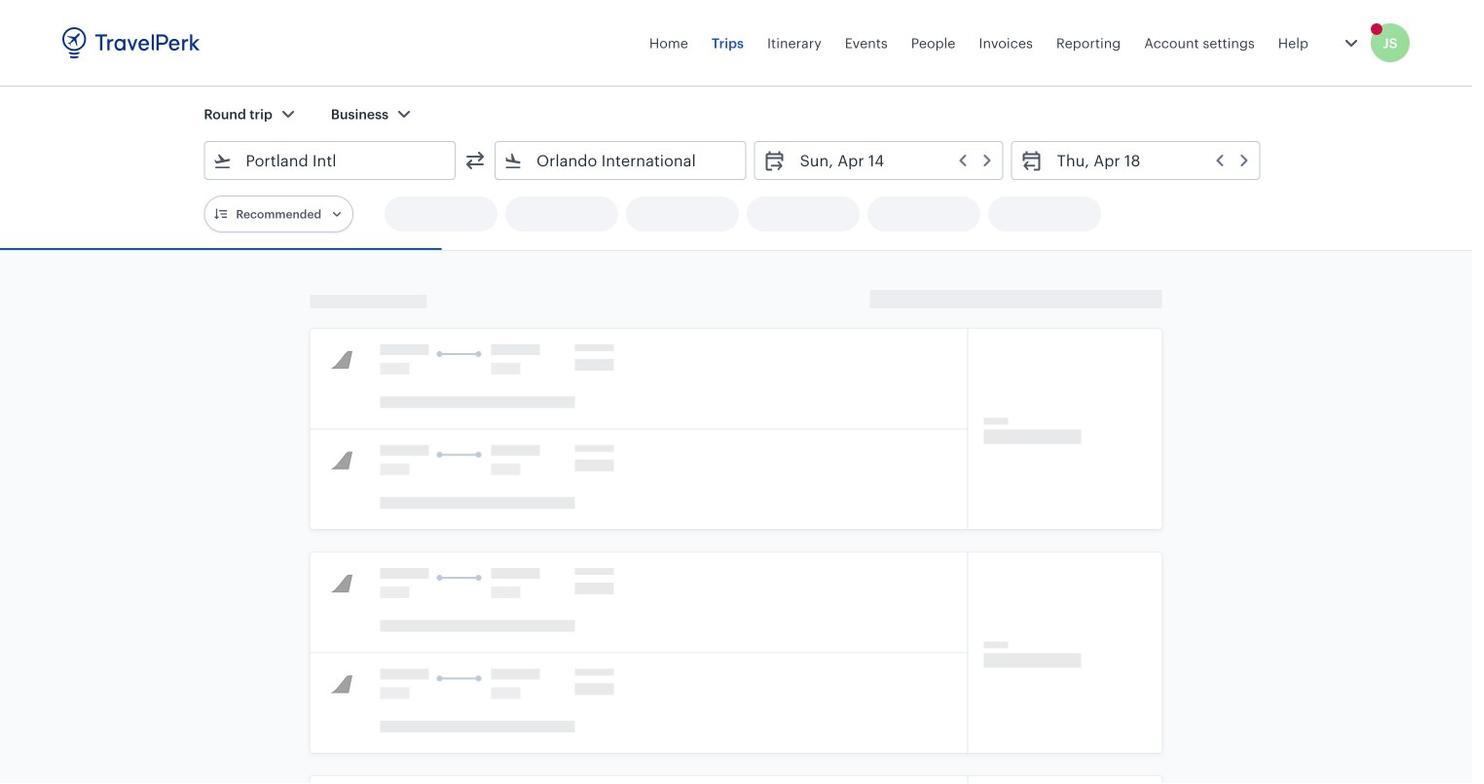 Task type: describe. For each thing, give the bounding box(es) containing it.
To search field
[[523, 145, 720, 176]]



Task type: locate. For each thing, give the bounding box(es) containing it.
Depart field
[[786, 145, 995, 176]]

From search field
[[232, 145, 429, 176]]

Return field
[[1044, 145, 1252, 176]]



Task type: vqa. For each thing, say whether or not it's contained in the screenshot.
Add first traveler search field at the left bottom of page
no



